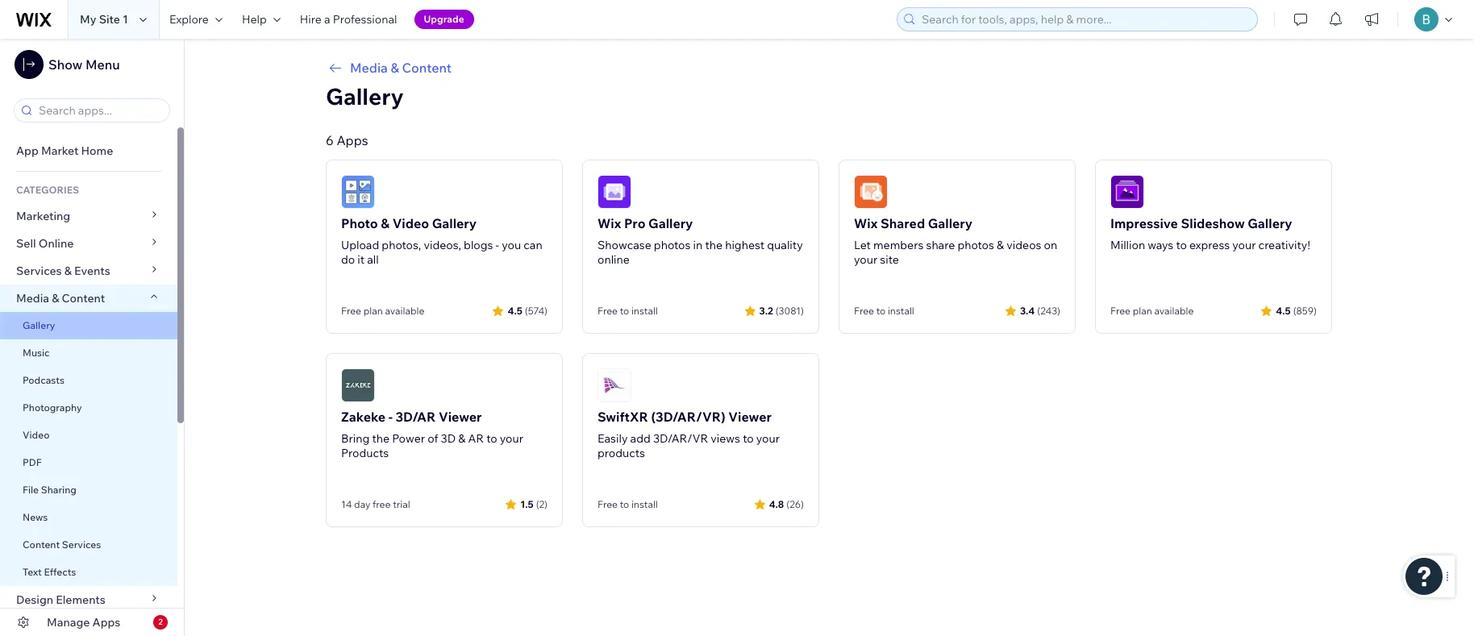 Task type: describe. For each thing, give the bounding box(es) containing it.
swiftxr
[[598, 409, 648, 425]]

hire a professional link
[[290, 0, 407, 39]]

express
[[1189, 238, 1230, 252]]

gallery inside impressive slideshow gallery million ways to express your creativity!
[[1248, 215, 1292, 231]]

my site 1
[[80, 12, 128, 27]]

free for gallery
[[341, 305, 361, 317]]

to down site
[[876, 305, 886, 317]]

to down products
[[620, 498, 629, 510]]

gallery up 6 apps on the top left of page
[[326, 82, 404, 110]]

4.5 for impressive slideshow gallery
[[1276, 304, 1291, 316]]

online
[[598, 252, 630, 267]]

trial
[[393, 498, 410, 510]]

3.4 (243)
[[1020, 304, 1060, 316]]

let
[[854, 238, 871, 252]]

(574)
[[525, 304, 548, 316]]

3d/ar
[[395, 409, 436, 425]]

(859)
[[1293, 304, 1317, 316]]

your inside zakeke - 3d/ar viewer bring the power of 3d & ar to your products
[[500, 431, 523, 446]]

4.5 for photo & video gallery
[[508, 304, 522, 316]]

impressive slideshow gallery million ways to express your creativity!
[[1110, 215, 1310, 252]]

media inside "sidebar" element
[[16, 291, 49, 306]]

gallery link
[[0, 312, 177, 339]]

free for easily
[[598, 498, 618, 510]]

content inside content services link
[[23, 539, 60, 551]]

impressive
[[1110, 215, 1178, 231]]

1.5 (2)
[[520, 498, 548, 510]]

install for (3d/ar/vr)
[[631, 498, 658, 510]]

video inside photo & video gallery upload photos, videos, blogs - you can do it all
[[392, 215, 429, 231]]

members
[[873, 238, 924, 252]]

elements
[[56, 593, 106, 607]]

file sharing link
[[0, 477, 177, 504]]

free to install for pro
[[598, 305, 658, 317]]

explore
[[169, 12, 209, 27]]

free
[[373, 498, 391, 510]]

gallery inside wix shared gallery let members share photos & videos on your site
[[928, 215, 972, 231]]

wix shared gallery let members share photos & videos on your site
[[854, 215, 1057, 267]]

slideshow
[[1181, 215, 1245, 231]]

menu
[[85, 56, 120, 73]]

6 apps
[[326, 132, 368, 148]]

all
[[367, 252, 379, 267]]

2
[[158, 617, 163, 627]]

3.2 (3081)
[[759, 304, 804, 316]]

to down the online
[[620, 305, 629, 317]]

content services
[[23, 539, 101, 551]]

video inside "sidebar" element
[[23, 429, 50, 441]]

design elements link
[[0, 586, 177, 614]]

(26)
[[786, 498, 804, 510]]

Search for tools, apps, help & more... field
[[917, 8, 1252, 31]]

pro
[[624, 215, 646, 231]]

show
[[48, 56, 83, 73]]

zakeke - 3d/ar viewer logo image
[[341, 369, 375, 402]]

photo & video gallery upload photos, videos, blogs - you can do it all
[[341, 215, 542, 267]]

you
[[502, 238, 521, 252]]

viewer inside zakeke - 3d/ar viewer bring the power of 3d & ar to your products
[[439, 409, 482, 425]]

sidebar element
[[0, 39, 185, 636]]

podcasts
[[23, 374, 65, 386]]

a
[[324, 12, 330, 27]]

showcase
[[598, 238, 651, 252]]

1 vertical spatial services
[[62, 539, 101, 551]]

3d
[[441, 431, 456, 446]]

ways
[[1148, 238, 1173, 252]]

& inside photo & video gallery upload photos, videos, blogs - you can do it all
[[381, 215, 390, 231]]

quality
[[767, 238, 803, 252]]

upgrade
[[424, 13, 464, 25]]

photos,
[[382, 238, 421, 252]]

gallery inside gallery link
[[23, 319, 55, 331]]

- inside zakeke - 3d/ar viewer bring the power of 3d & ar to your products
[[388, 409, 393, 425]]

gallery inside wix pro gallery showcase photos in the highest quality online
[[648, 215, 693, 231]]

effects
[[44, 566, 76, 578]]

do
[[341, 252, 355, 267]]

shared
[[880, 215, 925, 231]]

video link
[[0, 422, 177, 449]]

wix pro gallery showcase photos in the highest quality online
[[598, 215, 803, 267]]

help button
[[232, 0, 290, 39]]

ar
[[468, 431, 484, 446]]

swiftxr (3d/ar/vr) viewer easily add 3d/ar/vr views to your products
[[598, 409, 780, 460]]

(2)
[[536, 498, 548, 510]]

to inside impressive slideshow gallery million ways to express your creativity!
[[1176, 238, 1187, 252]]

design
[[16, 593, 53, 607]]

hire
[[300, 12, 322, 27]]

news
[[23, 511, 48, 523]]

3d/ar/vr
[[653, 431, 708, 446]]

market
[[41, 144, 79, 158]]

videos
[[1007, 238, 1041, 252]]

news link
[[0, 504, 177, 531]]

0 vertical spatial services
[[16, 264, 62, 278]]

highest
[[725, 238, 765, 252]]

products
[[341, 446, 389, 460]]

easily
[[598, 431, 628, 446]]

free to install for shared
[[854, 305, 914, 317]]

upload
[[341, 238, 379, 252]]

your inside wix shared gallery let members share photos & videos on your site
[[854, 252, 877, 267]]

the inside wix pro gallery showcase photos in the highest quality online
[[705, 238, 722, 252]]

0 horizontal spatial media & content link
[[0, 285, 177, 312]]

wix pro gallery logo image
[[598, 175, 631, 209]]

content services link
[[0, 531, 177, 559]]

14
[[341, 498, 352, 510]]

media & content inside "sidebar" element
[[16, 291, 105, 306]]

file sharing
[[23, 484, 77, 496]]

site
[[99, 12, 120, 27]]

day
[[354, 498, 370, 510]]

free to install for (3d/ar/vr)
[[598, 498, 658, 510]]

app
[[16, 144, 39, 158]]

blogs
[[464, 238, 493, 252]]

music
[[23, 347, 50, 359]]

(243)
[[1037, 304, 1060, 316]]

wix for wix pro gallery
[[598, 215, 621, 231]]

app market home link
[[0, 137, 177, 164]]

services & events link
[[0, 257, 177, 285]]

apps for manage apps
[[92, 615, 120, 630]]

events
[[74, 264, 110, 278]]

my
[[80, 12, 96, 27]]

marketing
[[16, 209, 70, 223]]

0 vertical spatial content
[[402, 60, 452, 76]]

wix shared gallery logo image
[[854, 175, 888, 209]]

1 horizontal spatial media & content
[[350, 60, 452, 76]]



Task type: locate. For each thing, give the bounding box(es) containing it.
2 viewer from the left
[[728, 409, 772, 425]]

viewer
[[439, 409, 482, 425], [728, 409, 772, 425]]

sharing
[[41, 484, 77, 496]]

gallery up videos,
[[432, 215, 477, 231]]

services
[[16, 264, 62, 278], [62, 539, 101, 551]]

0 vertical spatial media & content link
[[326, 58, 1332, 77]]

your right views at the bottom of page
[[756, 431, 780, 446]]

available down the photos,
[[385, 305, 424, 317]]

2 plan from the left
[[1133, 305, 1152, 317]]

- left you
[[496, 238, 499, 252]]

& inside wix shared gallery let members share photos & videos on your site
[[997, 238, 1004, 252]]

install
[[631, 305, 658, 317], [888, 305, 914, 317], [631, 498, 658, 510]]

wix
[[598, 215, 621, 231], [854, 215, 878, 231]]

0 vertical spatial media
[[350, 60, 388, 76]]

impressive slideshow gallery logo image
[[1110, 175, 1144, 209]]

pdf
[[23, 456, 42, 468]]

available for gallery
[[385, 305, 424, 317]]

& down professional
[[391, 60, 399, 76]]

2 horizontal spatial content
[[402, 60, 452, 76]]

1 horizontal spatial wix
[[854, 215, 878, 231]]

free to install down the online
[[598, 305, 658, 317]]

free down do
[[341, 305, 361, 317]]

0 horizontal spatial apps
[[92, 615, 120, 630]]

available
[[385, 305, 424, 317], [1154, 305, 1194, 317]]

your inside swiftxr (3d/ar/vr) viewer easily add 3d/ar/vr views to your products
[[756, 431, 780, 446]]

1 viewer from the left
[[439, 409, 482, 425]]

2 free plan available from the left
[[1110, 305, 1194, 317]]

0 horizontal spatial media
[[16, 291, 49, 306]]

photo
[[341, 215, 378, 231]]

Search apps... field
[[34, 99, 164, 122]]

pdf link
[[0, 449, 177, 477]]

3.4
[[1020, 304, 1035, 316]]

home
[[81, 144, 113, 158]]

free down products
[[598, 498, 618, 510]]

photos
[[654, 238, 691, 252], [957, 238, 994, 252]]

1.5
[[520, 498, 534, 510]]

services down news link
[[62, 539, 101, 551]]

manage
[[47, 615, 90, 630]]

1 horizontal spatial media & content link
[[326, 58, 1332, 77]]

wix inside wix pro gallery showcase photos in the highest quality online
[[598, 215, 621, 231]]

text effects link
[[0, 559, 177, 586]]

install down products
[[631, 498, 658, 510]]

photos right "share"
[[957, 238, 994, 252]]

to inside swiftxr (3d/ar/vr) viewer easily add 3d/ar/vr views to your products
[[743, 431, 754, 446]]

gallery up music at the bottom of page
[[23, 319, 55, 331]]

your right ar at the left
[[500, 431, 523, 446]]

plan down million
[[1133, 305, 1152, 317]]

viewer up views at the bottom of page
[[728, 409, 772, 425]]

(3d/ar/vr)
[[651, 409, 726, 425]]

& right photo
[[381, 215, 390, 231]]

1 horizontal spatial content
[[62, 291, 105, 306]]

the right bring
[[372, 431, 389, 446]]

0 horizontal spatial 4.5
[[508, 304, 522, 316]]

& right 3d
[[458, 431, 466, 446]]

1 vertical spatial -
[[388, 409, 393, 425]]

1 horizontal spatial free plan available
[[1110, 305, 1194, 317]]

install down site
[[888, 305, 914, 317]]

wix up let
[[854, 215, 878, 231]]

free plan available down all
[[341, 305, 424, 317]]

photo & video gallery logo image
[[341, 175, 375, 209]]

content down upgrade button
[[402, 60, 452, 76]]

0 vertical spatial apps
[[337, 132, 368, 148]]

to inside zakeke - 3d/ar viewer bring the power of 3d & ar to your products
[[486, 431, 497, 446]]

apps down design elements "link"
[[92, 615, 120, 630]]

media down services & events
[[16, 291, 49, 306]]

1 plan from the left
[[363, 305, 383, 317]]

sell online link
[[0, 230, 177, 257]]

plan down all
[[363, 305, 383, 317]]

& left events at the top
[[64, 264, 72, 278]]

help
[[242, 12, 267, 27]]

1 horizontal spatial apps
[[337, 132, 368, 148]]

1 horizontal spatial available
[[1154, 305, 1194, 317]]

2 available from the left
[[1154, 305, 1194, 317]]

free down let
[[854, 305, 874, 317]]

photography link
[[0, 394, 177, 422]]

1 free plan available from the left
[[341, 305, 424, 317]]

to
[[1176, 238, 1187, 252], [620, 305, 629, 317], [876, 305, 886, 317], [486, 431, 497, 446], [743, 431, 754, 446], [620, 498, 629, 510]]

1 4.5 from the left
[[508, 304, 522, 316]]

your left site
[[854, 252, 877, 267]]

1 horizontal spatial photos
[[957, 238, 994, 252]]

4.5 (859)
[[1276, 304, 1317, 316]]

plan for gallery
[[363, 305, 383, 317]]

4.5 (574)
[[508, 304, 548, 316]]

free plan available for gallery
[[341, 305, 424, 317]]

zakeke
[[341, 409, 385, 425]]

1 horizontal spatial plan
[[1133, 305, 1152, 317]]

apps
[[337, 132, 368, 148], [92, 615, 120, 630]]

share
[[926, 238, 955, 252]]

gallery up creativity!
[[1248, 215, 1292, 231]]

& inside zakeke - 3d/ar viewer bring the power of 3d & ar to your products
[[458, 431, 466, 446]]

video up the photos,
[[392, 215, 429, 231]]

free for let
[[854, 305, 874, 317]]

- inside photo & video gallery upload photos, videos, blogs - you can do it all
[[496, 238, 499, 252]]

content up gallery link
[[62, 291, 105, 306]]

0 horizontal spatial photos
[[654, 238, 691, 252]]

views
[[711, 431, 740, 446]]

2 vertical spatial content
[[23, 539, 60, 551]]

add
[[630, 431, 651, 446]]

to right views at the bottom of page
[[743, 431, 754, 446]]

1 horizontal spatial video
[[392, 215, 429, 231]]

1 photos from the left
[[654, 238, 691, 252]]

& left videos
[[997, 238, 1004, 252]]

podcasts link
[[0, 367, 177, 394]]

0 vertical spatial media & content
[[350, 60, 452, 76]]

show menu
[[48, 56, 120, 73]]

install down showcase
[[631, 305, 658, 317]]

viewer inside swiftxr (3d/ar/vr) viewer easily add 3d/ar/vr views to your products
[[728, 409, 772, 425]]

app market home
[[16, 144, 113, 158]]

available for million
[[1154, 305, 1194, 317]]

free for showcase
[[598, 305, 618, 317]]

hire a professional
[[300, 12, 397, 27]]

content
[[402, 60, 452, 76], [62, 291, 105, 306], [23, 539, 60, 551]]

1 vertical spatial apps
[[92, 615, 120, 630]]

wix for wix shared gallery
[[854, 215, 878, 231]]

media
[[350, 60, 388, 76], [16, 291, 49, 306]]

1
[[123, 12, 128, 27]]

&
[[391, 60, 399, 76], [381, 215, 390, 231], [997, 238, 1004, 252], [64, 264, 72, 278], [52, 291, 59, 306], [458, 431, 466, 446]]

4.5
[[508, 304, 522, 316], [1276, 304, 1291, 316]]

media & content down services & events
[[16, 291, 105, 306]]

plan for million
[[1133, 305, 1152, 317]]

1 available from the left
[[385, 305, 424, 317]]

products
[[598, 446, 645, 460]]

2 4.5 from the left
[[1276, 304, 1291, 316]]

0 horizontal spatial available
[[385, 305, 424, 317]]

0 horizontal spatial video
[[23, 429, 50, 441]]

& down services & events
[[52, 291, 59, 306]]

gallery inside photo & video gallery upload photos, videos, blogs - you can do it all
[[432, 215, 477, 231]]

0 horizontal spatial -
[[388, 409, 393, 425]]

0 vertical spatial video
[[392, 215, 429, 231]]

apps right 6
[[337, 132, 368, 148]]

free plan available for million
[[1110, 305, 1194, 317]]

zakeke - 3d/ar viewer bring the power of 3d & ar to your products
[[341, 409, 523, 460]]

music link
[[0, 339, 177, 367]]

1 horizontal spatial -
[[496, 238, 499, 252]]

videos,
[[424, 238, 461, 252]]

-
[[496, 238, 499, 252], [388, 409, 393, 425]]

4.5 left the (574)
[[508, 304, 522, 316]]

1 vertical spatial media
[[16, 291, 49, 306]]

2 photos from the left
[[957, 238, 994, 252]]

manage apps
[[47, 615, 120, 630]]

of
[[428, 431, 438, 446]]

text
[[23, 566, 42, 578]]

media & content link
[[326, 58, 1332, 77], [0, 285, 177, 312]]

install for pro
[[631, 305, 658, 317]]

categories
[[16, 184, 79, 196]]

0 vertical spatial the
[[705, 238, 722, 252]]

3.2
[[759, 304, 773, 316]]

free down the online
[[598, 305, 618, 317]]

- left 3d/ar
[[388, 409, 393, 425]]

1 horizontal spatial media
[[350, 60, 388, 76]]

photos inside wix shared gallery let members share photos & videos on your site
[[957, 238, 994, 252]]

apps inside "sidebar" element
[[92, 615, 120, 630]]

on
[[1044, 238, 1057, 252]]

1 vertical spatial video
[[23, 429, 50, 441]]

online
[[39, 236, 74, 251]]

0 horizontal spatial wix
[[598, 215, 621, 231]]

apps for 6 apps
[[337, 132, 368, 148]]

0 horizontal spatial the
[[372, 431, 389, 446]]

1 horizontal spatial viewer
[[728, 409, 772, 425]]

your
[[1232, 238, 1256, 252], [854, 252, 877, 267], [500, 431, 523, 446], [756, 431, 780, 446]]

1 horizontal spatial the
[[705, 238, 722, 252]]

1 vertical spatial media & content link
[[0, 285, 177, 312]]

to right ways
[[1176, 238, 1187, 252]]

free to install down site
[[854, 305, 914, 317]]

media down professional
[[350, 60, 388, 76]]

14 day free trial
[[341, 498, 410, 510]]

1 vertical spatial the
[[372, 431, 389, 446]]

gallery up "share"
[[928, 215, 972, 231]]

can
[[524, 238, 542, 252]]

0 horizontal spatial free plan available
[[341, 305, 424, 317]]

1 vertical spatial media & content
[[16, 291, 105, 306]]

1 vertical spatial content
[[62, 291, 105, 306]]

available down ways
[[1154, 305, 1194, 317]]

the inside zakeke - 3d/ar viewer bring the power of 3d & ar to your products
[[372, 431, 389, 446]]

install for shared
[[888, 305, 914, 317]]

free for million
[[1110, 305, 1130, 317]]

0 horizontal spatial content
[[23, 539, 60, 551]]

free
[[341, 305, 361, 317], [598, 305, 618, 317], [854, 305, 874, 317], [1110, 305, 1130, 317], [598, 498, 618, 510]]

1 wix from the left
[[598, 215, 621, 231]]

content down news
[[23, 539, 60, 551]]

wix inside wix shared gallery let members share photos & videos on your site
[[854, 215, 878, 231]]

1 horizontal spatial 4.5
[[1276, 304, 1291, 316]]

gallery
[[326, 82, 404, 110], [432, 215, 477, 231], [648, 215, 693, 231], [928, 215, 972, 231], [1248, 215, 1292, 231], [23, 319, 55, 331]]

million
[[1110, 238, 1145, 252]]

bring
[[341, 431, 370, 446]]

services down sell online
[[16, 264, 62, 278]]

swiftxr (3d/ar/vr) viewer logo image
[[598, 369, 631, 402]]

0 horizontal spatial viewer
[[439, 409, 482, 425]]

free to install
[[598, 305, 658, 317], [854, 305, 914, 317], [598, 498, 658, 510]]

the right in
[[705, 238, 722, 252]]

gallery right pro
[[648, 215, 693, 231]]

your inside impressive slideshow gallery million ways to express your creativity!
[[1232, 238, 1256, 252]]

to right ar at the left
[[486, 431, 497, 446]]

free to install down products
[[598, 498, 658, 510]]

free plan available down ways
[[1110, 305, 1194, 317]]

sell online
[[16, 236, 74, 251]]

photos left in
[[654, 238, 691, 252]]

design elements
[[16, 593, 106, 607]]

0 horizontal spatial plan
[[363, 305, 383, 317]]

your right 'express'
[[1232, 238, 1256, 252]]

media & content down professional
[[350, 60, 452, 76]]

photos inside wix pro gallery showcase photos in the highest quality online
[[654, 238, 691, 252]]

wix left pro
[[598, 215, 621, 231]]

viewer up 3d
[[439, 409, 482, 425]]

photography
[[23, 402, 82, 414]]

0 vertical spatial -
[[496, 238, 499, 252]]

upgrade button
[[414, 10, 474, 29]]

site
[[880, 252, 899, 267]]

0 horizontal spatial media & content
[[16, 291, 105, 306]]

2 wix from the left
[[854, 215, 878, 231]]

free down million
[[1110, 305, 1130, 317]]

video up "pdf"
[[23, 429, 50, 441]]

it
[[357, 252, 365, 267]]

4.5 left (859)
[[1276, 304, 1291, 316]]

(3081)
[[775, 304, 804, 316]]



Task type: vqa. For each thing, say whether or not it's contained in the screenshot.


